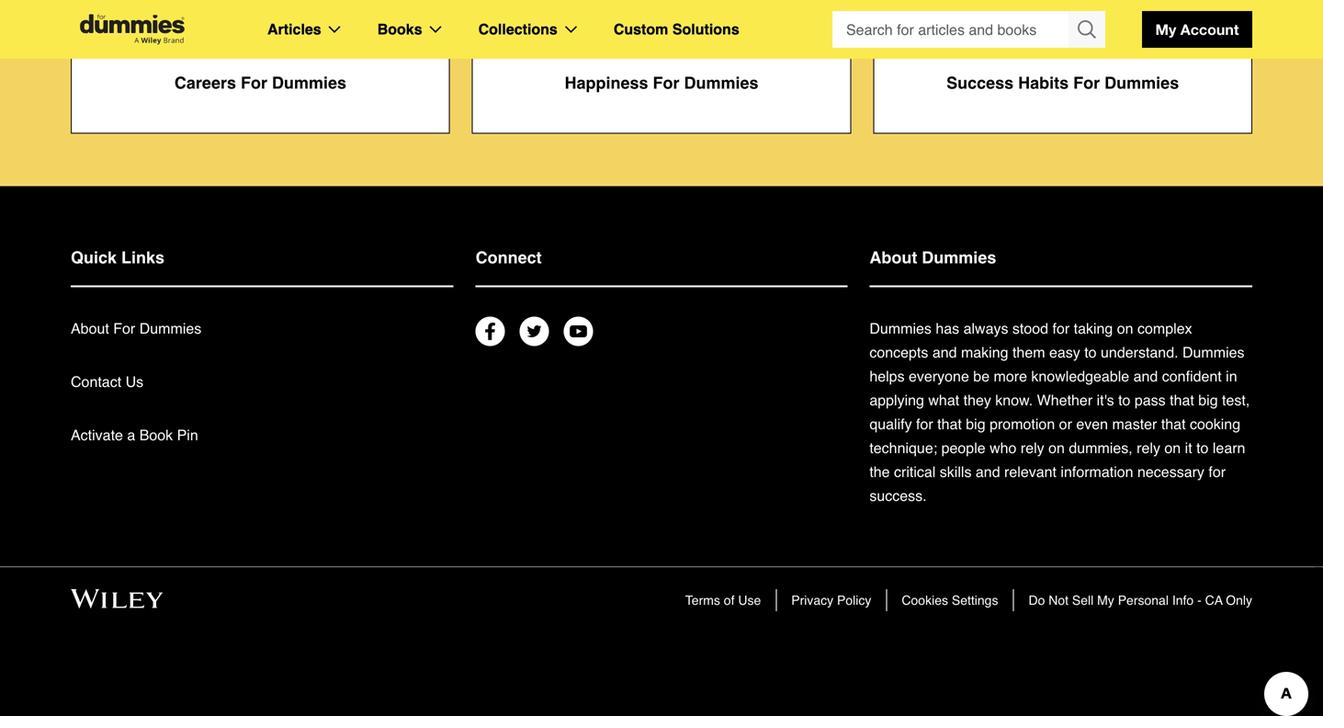 Task type: locate. For each thing, give the bounding box(es) containing it.
my left account
[[1156, 21, 1177, 38]]

rely up relevant
[[1021, 439, 1045, 456]]

my right sell
[[1098, 593, 1115, 608]]

more
[[994, 368, 1028, 385]]

they
[[964, 392, 992, 409]]

on
[[1118, 320, 1134, 337], [1049, 439, 1065, 456], [1165, 439, 1182, 456]]

1 vertical spatial and
[[1134, 368, 1159, 385]]

dummies down my account link
[[1105, 74, 1180, 92]]

books
[[378, 21, 423, 38]]

for inside "link"
[[653, 74, 680, 92]]

for up us
[[113, 320, 135, 337]]

to down taking
[[1085, 344, 1097, 361]]

and down has
[[933, 344, 958, 361]]

confident
[[1163, 368, 1223, 385]]

dummies down articles
[[272, 74, 347, 92]]

for down what at the bottom of the page
[[917, 416, 934, 433]]

1 horizontal spatial for
[[1053, 320, 1070, 337]]

Search for articles and books text field
[[833, 11, 1071, 48]]

dummies up the concepts
[[870, 320, 932, 337]]

to
[[1085, 344, 1097, 361], [1119, 392, 1131, 409], [1197, 439, 1209, 456]]

for right careers
[[241, 74, 267, 92]]

for up easy
[[1053, 320, 1070, 337]]

of
[[724, 593, 735, 608]]

on down or
[[1049, 439, 1065, 456]]

book
[[139, 427, 173, 444]]

on up understand.
[[1118, 320, 1134, 337]]

my account link
[[1143, 11, 1253, 48]]

to right it
[[1197, 439, 1209, 456]]

for for careers for dummies
[[241, 74, 267, 92]]

stood
[[1013, 320, 1049, 337]]

careers for dummies
[[175, 74, 347, 92]]

not
[[1049, 593, 1069, 608]]

0 vertical spatial big
[[1199, 392, 1219, 409]]

2 horizontal spatial on
[[1165, 439, 1182, 456]]

critical
[[895, 463, 936, 480]]

people
[[942, 439, 986, 456]]

1 horizontal spatial and
[[976, 463, 1001, 480]]

necessary
[[1138, 463, 1205, 480]]

terms of use link
[[686, 593, 761, 608]]

to right it's
[[1119, 392, 1131, 409]]

1 horizontal spatial rely
[[1137, 439, 1161, 456]]

account
[[1181, 21, 1240, 38]]

dummies down solutions
[[684, 74, 759, 92]]

information
[[1061, 463, 1134, 480]]

0 vertical spatial for
[[1053, 320, 1070, 337]]

for
[[241, 74, 267, 92], [653, 74, 680, 92], [1074, 74, 1101, 92], [113, 320, 135, 337]]

1 horizontal spatial my
[[1156, 21, 1177, 38]]

2 vertical spatial and
[[976, 463, 1001, 480]]

what
[[929, 392, 960, 409]]

big up cooking
[[1199, 392, 1219, 409]]

1 vertical spatial for
[[917, 416, 934, 433]]

habits
[[1019, 74, 1069, 92]]

success
[[947, 74, 1014, 92]]

2 vertical spatial to
[[1197, 439, 1209, 456]]

contact us
[[71, 373, 144, 390]]

0 horizontal spatial about
[[71, 320, 109, 337]]

and down the who
[[976, 463, 1001, 480]]

1 horizontal spatial on
[[1118, 320, 1134, 337]]

for down the custom solutions link
[[653, 74, 680, 92]]

rely down the master
[[1137, 439, 1161, 456]]

learn
[[1213, 439, 1246, 456]]

0 horizontal spatial big
[[967, 416, 986, 433]]

1 vertical spatial big
[[967, 416, 986, 433]]

who
[[990, 439, 1017, 456]]

-
[[1198, 593, 1202, 608]]

relevant
[[1005, 463, 1057, 480]]

quick links
[[71, 248, 165, 267]]

cookies settings
[[902, 593, 999, 608]]

for down 'learn'
[[1209, 463, 1227, 480]]

privacy policy link
[[792, 593, 872, 608]]

2 horizontal spatial for
[[1209, 463, 1227, 480]]

big down they
[[967, 416, 986, 433]]

0 horizontal spatial my
[[1098, 593, 1115, 608]]

on left it
[[1165, 439, 1182, 456]]

rely
[[1021, 439, 1045, 456], [1137, 439, 1161, 456]]

about dummies
[[870, 248, 997, 267]]

0 vertical spatial to
[[1085, 344, 1097, 361]]

know.
[[996, 392, 1034, 409]]

or
[[1060, 416, 1073, 433]]

for for happiness for dummies
[[653, 74, 680, 92]]

0 horizontal spatial and
[[933, 344, 958, 361]]

my
[[1156, 21, 1177, 38], [1098, 593, 1115, 608]]

do not sell my personal info - ca only link
[[1029, 593, 1253, 608]]

solutions
[[673, 21, 740, 38]]

open collections list image
[[565, 26, 577, 33]]

only
[[1227, 593, 1253, 608]]

making
[[962, 344, 1009, 361]]

collections
[[479, 21, 558, 38]]

1 vertical spatial about
[[71, 320, 109, 337]]

activate
[[71, 427, 123, 444]]

applying
[[870, 392, 925, 409]]

even
[[1077, 416, 1109, 433]]

for right habits
[[1074, 74, 1101, 92]]

us
[[126, 373, 144, 390]]

connect
[[476, 248, 542, 267]]

0 horizontal spatial for
[[917, 416, 934, 433]]

privacy
[[792, 593, 834, 608]]

about
[[870, 248, 918, 267], [71, 320, 109, 337]]

that up it
[[1162, 416, 1186, 433]]

1 horizontal spatial about
[[870, 248, 918, 267]]

for
[[1053, 320, 1070, 337], [917, 416, 934, 433], [1209, 463, 1227, 480]]

contact us link
[[71, 373, 144, 390]]

that
[[1170, 392, 1195, 409], [938, 416, 962, 433], [1162, 416, 1186, 433]]

everyone
[[909, 368, 970, 385]]

taking
[[1074, 320, 1114, 337]]

for inside "link"
[[1074, 74, 1101, 92]]

0 horizontal spatial rely
[[1021, 439, 1045, 456]]

dummies up 'in'
[[1183, 344, 1245, 361]]

logo image
[[71, 14, 194, 45]]

1 horizontal spatial to
[[1119, 392, 1131, 409]]

the
[[870, 463, 890, 480]]

2 horizontal spatial to
[[1197, 439, 1209, 456]]

0 vertical spatial my
[[1156, 21, 1177, 38]]

group
[[833, 11, 1106, 48]]

pin
[[177, 427, 198, 444]]

and up pass
[[1134, 368, 1159, 385]]

settings
[[952, 593, 999, 608]]

do
[[1029, 593, 1046, 608]]

dummies
[[272, 74, 347, 92], [684, 74, 759, 92], [1105, 74, 1180, 92], [922, 248, 997, 267], [139, 320, 202, 337], [870, 320, 932, 337], [1183, 344, 1245, 361]]

0 vertical spatial about
[[870, 248, 918, 267]]

open book categories image
[[430, 26, 442, 33]]



Task type: vqa. For each thing, say whether or not it's contained in the screenshot.
From to the left
no



Task type: describe. For each thing, give the bounding box(es) containing it.
cooking
[[1191, 416, 1241, 433]]

2 vertical spatial for
[[1209, 463, 1227, 480]]

contact
[[71, 373, 121, 390]]

it
[[1186, 439, 1193, 456]]

careers for dummies link
[[71, 0, 450, 134]]

qualify
[[870, 416, 913, 433]]

complex
[[1138, 320, 1193, 337]]

1 vertical spatial to
[[1119, 392, 1131, 409]]

dummies up has
[[922, 248, 997, 267]]

0 horizontal spatial to
[[1085, 344, 1097, 361]]

in
[[1227, 368, 1238, 385]]

2 horizontal spatial and
[[1134, 368, 1159, 385]]

happiness for dummies
[[565, 74, 759, 92]]

about for about dummies
[[870, 248, 918, 267]]

success habits for dummies
[[947, 74, 1180, 92]]

test,
[[1223, 392, 1251, 409]]

my account
[[1156, 21, 1240, 38]]

0 horizontal spatial on
[[1049, 439, 1065, 456]]

terms of use
[[686, 593, 761, 608]]

cookies settings link
[[902, 593, 999, 608]]

1 rely from the left
[[1021, 439, 1045, 456]]

open article categories image
[[329, 26, 341, 33]]

activate a book pin link
[[71, 427, 198, 444]]

that down 'confident'
[[1170, 392, 1195, 409]]

always
[[964, 320, 1009, 337]]

that down what at the bottom of the page
[[938, 416, 962, 433]]

understand.
[[1101, 344, 1179, 361]]

terms
[[686, 593, 721, 608]]

for for about for dummies
[[113, 320, 135, 337]]

use
[[739, 593, 761, 608]]

cookies
[[902, 593, 949, 608]]

happiness
[[565, 74, 649, 92]]

about for about for dummies
[[71, 320, 109, 337]]

links
[[121, 248, 165, 267]]

pass
[[1135, 392, 1166, 409]]

dummies,
[[1070, 439, 1133, 456]]

has
[[936, 320, 960, 337]]

1 vertical spatial my
[[1098, 593, 1115, 608]]

them
[[1013, 344, 1046, 361]]

promotion
[[990, 416, 1056, 433]]

it's
[[1097, 392, 1115, 409]]

success habits for dummies link
[[874, 0, 1253, 134]]

custom solutions
[[614, 21, 740, 38]]

concepts
[[870, 344, 929, 361]]

dummies inside the success habits for dummies "link"
[[1105, 74, 1180, 92]]

sell
[[1073, 593, 1094, 608]]

policy
[[838, 593, 872, 608]]

dummies inside careers for dummies link
[[272, 74, 347, 92]]

dummies inside happiness for dummies "link"
[[684, 74, 759, 92]]

privacy policy
[[792, 593, 872, 608]]

happiness for dummies link
[[472, 0, 852, 134]]

custom solutions link
[[614, 17, 740, 41]]

1 horizontal spatial big
[[1199, 392, 1219, 409]]

ca
[[1206, 593, 1223, 608]]

articles
[[268, 21, 322, 38]]

quick
[[71, 248, 117, 267]]

skills
[[940, 463, 972, 480]]

0 vertical spatial and
[[933, 344, 958, 361]]

do not sell my personal info - ca only
[[1029, 593, 1253, 608]]

2 rely from the left
[[1137, 439, 1161, 456]]

custom
[[614, 21, 669, 38]]

info
[[1173, 593, 1194, 608]]

helps
[[870, 368, 905, 385]]

success.
[[870, 487, 927, 504]]

dummies up us
[[139, 320, 202, 337]]

knowledgeable
[[1032, 368, 1130, 385]]

be
[[974, 368, 990, 385]]

personal
[[1119, 593, 1169, 608]]

master
[[1113, 416, 1158, 433]]

easy
[[1050, 344, 1081, 361]]

whether
[[1038, 392, 1093, 409]]

about for dummies
[[71, 320, 202, 337]]

technique;
[[870, 439, 938, 456]]

about for dummies link
[[71, 320, 202, 337]]

a
[[127, 427, 135, 444]]

activate a book pin
[[71, 427, 198, 444]]

cookie consent banner dialog
[[0, 632, 1324, 716]]



